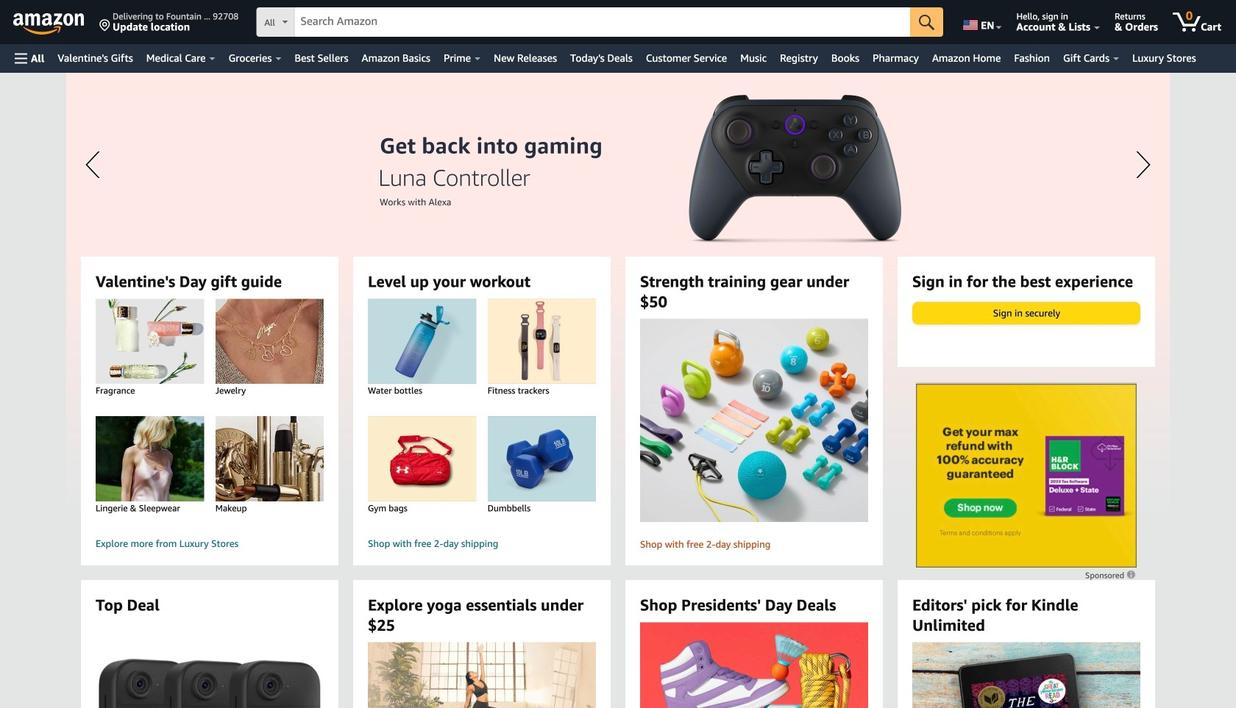 Task type: vqa. For each thing, say whether or not it's contained in the screenshot.
topmost free
no



Task type: describe. For each thing, give the bounding box(es) containing it.
jewelry image
[[201, 299, 338, 384]]

navigation navigation
[[0, 0, 1236, 73]]

blink smart home doorbells and cameras image
[[96, 658, 324, 709]]

amazon image
[[13, 13, 85, 35]]

water bottles image
[[354, 299, 490, 384]]



Task type: locate. For each thing, give the bounding box(es) containing it.
None search field
[[256, 7, 943, 38]]

Search Amazon text field
[[295, 8, 910, 36]]

lingerie & sleepwear image
[[81, 417, 218, 502]]

none submit inside navigation navigation
[[910, 7, 943, 37]]

makeup image
[[201, 417, 338, 502]]

fragrance image
[[81, 299, 218, 384]]

fitness trackers image
[[473, 299, 610, 384]]

dumbbells image
[[473, 417, 610, 502]]

gym bags image
[[354, 417, 490, 502]]

none search field inside navigation navigation
[[256, 7, 943, 38]]

shop deals on dumbbells, bands, and more image
[[627, 319, 881, 522]]

main content
[[0, 73, 1236, 709]]

None submit
[[910, 7, 943, 37]]

get back into gaming. luna controller. works with alexa. image
[[66, 73, 1170, 514]]

balance performance and style image
[[346, 643, 618, 709]]



